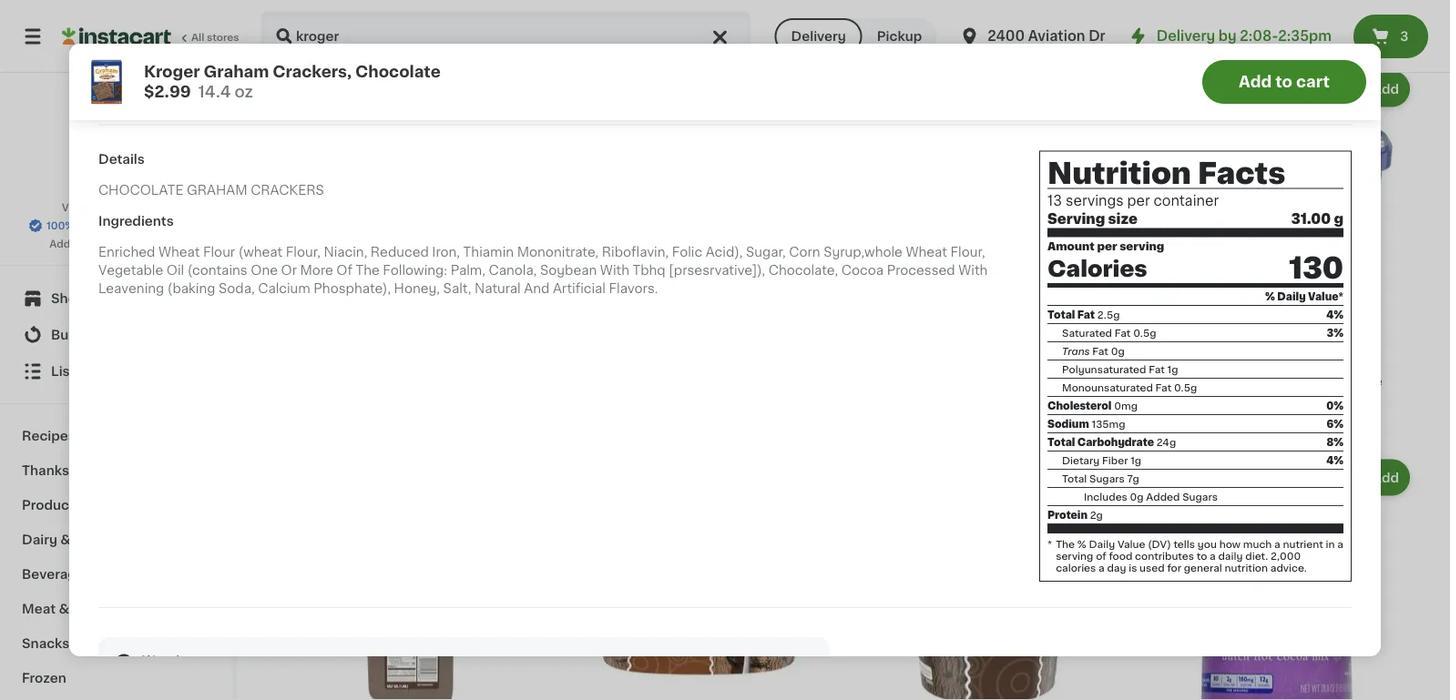 Task type: vqa. For each thing, say whether or not it's contained in the screenshot.
policy
yes



Task type: describe. For each thing, give the bounding box(es) containing it.
100%
[[47, 221, 74, 231]]

cart
[[1296, 74, 1330, 90]]

add button inside product group
[[1338, 72, 1409, 105]]

servings
[[1066, 194, 1124, 207]]

vegetable
[[98, 264, 163, 277]]

0g inside total sugars 7g includes 0g added sugars
[[1130, 492, 1144, 502]]

of
[[1096, 551, 1107, 561]]

2.5g
[[1098, 310, 1120, 320]]

sodium
[[1048, 419, 1089, 429]]

iron,
[[432, 246, 460, 259]]

& for snacks
[[73, 638, 83, 651]]

kroger fudge striped shortbread cookies
[[851, 375, 1119, 388]]

thanksgiving essentials
[[22, 465, 179, 477]]

value*
[[1308, 292, 1344, 302]]

fudge
[[897, 375, 938, 388]]

best seller
[[1145, 332, 1191, 340]]

sugar,
[[746, 246, 786, 259]]

delivery by 2:08-2:35pm link
[[1128, 26, 1332, 47]]

amount per serving
[[1048, 242, 1165, 252]]

in inside product group
[[1189, 411, 1199, 421]]

0.5g inside the trans fat 0g polyunsaturated fat 1g monounsaturated fat 0.5g
[[1174, 383, 1197, 393]]

$2.99
[[144, 84, 191, 100]]

many in stock
[[1158, 411, 1230, 421]]

produce
[[22, 499, 77, 512]]

enriched
[[98, 246, 155, 259]]

fat down $
[[1149, 364, 1165, 374]]

seafood
[[72, 603, 128, 616]]

aviation
[[1028, 30, 1086, 43]]

acid),
[[706, 246, 743, 259]]

view pricing policy
[[62, 203, 160, 213]]

1 horizontal spatial serving
[[1120, 242, 1165, 252]]

beverages link
[[11, 558, 221, 592]]

130
[[1290, 254, 1344, 283]]

view pricing policy link
[[62, 200, 170, 215]]

the inside enriched wheat flour (wheat flour, niacin, reduced iron, thiamin mononitrate, riboflavin, folic acid), sugar, corn syrup,whole wheat flour, vegetable oil (contains one or more of the following: palm, canola, soybean with tbhq [prsesrvative]), chocolate, cocoa processed with leavening (baking soda, calcium phosphate), honey, salt, natural and artificial flavors.
[[356, 264, 380, 277]]

3 button
[[1354, 15, 1429, 58]]

you
[[1198, 539, 1217, 549]]

by
[[1219, 30, 1237, 43]]

a up 2,000
[[1275, 539, 1281, 549]]

8 results for "kroger"
[[273, 3, 485, 22]]

dairy
[[22, 534, 57, 547]]

sodium 135mg
[[1048, 419, 1126, 429]]

unlock core memories with mccormick image
[[99, 0, 475, 65]]

or
[[281, 264, 297, 277]]

candy
[[86, 638, 130, 651]]

serving inside * the % daily value (dv) tells you how much a nutrient in a serving of food contributes to a daily diet. 2,000 calories a day is used for general nutrition advice.
[[1056, 551, 1094, 561]]

servings per container
[[1066, 194, 1219, 207]]

to inside button
[[1276, 74, 1293, 90]]

2400
[[988, 30, 1025, 43]]

one
[[251, 264, 278, 277]]

2g
[[1090, 510, 1103, 520]]

crackers,
[[273, 64, 352, 80]]

crackers
[[251, 184, 324, 197]]

& for dairy
[[60, 534, 71, 547]]

0 horizontal spatial 1g
[[1131, 456, 1142, 466]]

chocolate,
[[769, 264, 838, 277]]

0 horizontal spatial to
[[135, 239, 146, 249]]

used
[[1140, 563, 1165, 573]]

2
[[1150, 351, 1162, 370]]

kroger graham crackers, chocolate $2.99 14.4 oz
[[144, 64, 441, 100]]

0 vertical spatial daily
[[1278, 292, 1306, 302]]

warnings
[[142, 655, 204, 668]]

add for "add" button inside product group
[[1373, 82, 1399, 95]]

6%
[[1327, 419, 1344, 429]]

essentials
[[112, 465, 179, 477]]

1 flour, from the left
[[286, 246, 321, 259]]

snacks
[[22, 638, 70, 651]]

oz for 48
[[1156, 393, 1168, 403]]

4% for total fat 2.5g
[[1327, 310, 1344, 320]]

tells
[[1174, 539, 1195, 549]]

$ 2 99
[[1143, 351, 1178, 370]]

0 vertical spatial %
[[1266, 292, 1275, 302]]

flavors.
[[609, 282, 658, 295]]

total sugars 7g includes 0g added sugars
[[1062, 474, 1218, 502]]

135mg
[[1092, 419, 1126, 429]]

add button down 8%
[[1338, 461, 1409, 494]]

calcium
[[258, 282, 310, 295]]

pickup
[[877, 30, 922, 43]]

delivery for delivery
[[791, 30, 846, 43]]

total inside total sugars 7g includes 0g added sugars
[[1062, 474, 1087, 484]]

thanksgiving essentials link
[[11, 454, 221, 488]]

(dv)
[[1148, 539, 1171, 549]]

all stores
[[191, 32, 239, 42]]

monounsaturated
[[1062, 383, 1153, 393]]

& for meat
[[59, 603, 69, 616]]

2:08-
[[1240, 30, 1278, 43]]

graham
[[204, 64, 269, 80]]

kroger down satisfaction
[[73, 239, 108, 249]]

snacks & candy
[[22, 638, 130, 651]]

riboflavin,
[[602, 246, 669, 259]]

kroger fudge striped shortbread cookies button
[[851, 67, 1125, 405]]

nutrition
[[1048, 159, 1192, 187]]

kroger logo image
[[76, 95, 156, 175]]

buy
[[51, 329, 77, 342]]

palm,
[[451, 264, 486, 277]]

buy it again link
[[11, 317, 221, 353]]

seller
[[1167, 332, 1191, 340]]

pricing
[[89, 203, 125, 213]]

[prsesrvative]),
[[669, 264, 766, 277]]

fat right 48
[[1156, 383, 1172, 393]]

service type group
[[775, 18, 937, 55]]

4% for dietary fiber 1g
[[1327, 456, 1344, 466]]

amount
[[1048, 242, 1095, 252]]

1g inside the trans fat 0g polyunsaturated fat 1g monounsaturated fat 0.5g
[[1168, 364, 1178, 374]]

thanksgiving
[[22, 465, 109, 477]]

kroger for kroger graham crackers, chocolate $2.99 14.4 oz
[[144, 64, 200, 80]]

flour
[[203, 246, 235, 259]]

a down of
[[1099, 563, 1105, 573]]

stores
[[207, 32, 239, 42]]

diet.
[[1246, 551, 1268, 561]]

fat for trans
[[1093, 346, 1109, 356]]

frozen link
[[11, 661, 221, 696]]

trans
[[1062, 346, 1090, 356]]

soda,
[[219, 282, 255, 295]]

much
[[1243, 539, 1272, 549]]

guarantee
[[140, 221, 193, 231]]



Task type: locate. For each thing, give the bounding box(es) containing it.
0 vertical spatial in
[[1189, 411, 1199, 421]]

per up calories
[[1097, 242, 1117, 252]]

pickup button
[[863, 18, 937, 55]]

kroger link
[[76, 95, 156, 197]]

plus
[[110, 239, 132, 249]]

0 horizontal spatial oz
[[235, 84, 253, 100]]

2400 aviation dr
[[988, 30, 1106, 43]]

delivery left pickup
[[791, 30, 846, 43]]

0 vertical spatial oz
[[235, 84, 253, 100]]

add for "add" button above protein 2g
[[1084, 471, 1111, 484]]

1 vertical spatial sugars
[[1183, 492, 1218, 502]]

0 horizontal spatial serving
[[1056, 551, 1094, 561]]

1 horizontal spatial 0g
[[1130, 492, 1144, 502]]

kroger up view pricing policy link on the top of the page
[[94, 181, 138, 194]]

a right nutrient
[[1338, 539, 1344, 549]]

1 vertical spatial serving
[[1056, 551, 1094, 561]]

0.5g up $
[[1134, 328, 1157, 338]]

delivery inside delivery by 2:08-2:35pm link
[[1157, 30, 1216, 43]]

daily
[[1219, 551, 1243, 561]]

frozen
[[22, 672, 66, 685]]

1 vertical spatial 0.5g
[[1174, 383, 1197, 393]]

is
[[1129, 563, 1137, 573]]

the right *
[[1056, 539, 1075, 549]]

flour, up processed
[[951, 246, 985, 259]]

processed
[[887, 264, 955, 277]]

0 horizontal spatial in
[[1189, 411, 1199, 421]]

chocolate down 8 results for "kroger"
[[355, 64, 441, 80]]

2 with from the left
[[959, 264, 988, 277]]

soybean
[[540, 264, 597, 277]]

& right meat
[[59, 603, 69, 616]]

1 vertical spatial %
[[1078, 539, 1087, 549]]

to left cart
[[1276, 74, 1293, 90]]

serving
[[1048, 213, 1105, 226]]

fat for total
[[1078, 310, 1095, 320]]

meat & seafood
[[22, 603, 128, 616]]

kroger inside button
[[851, 375, 894, 388]]

with right processed
[[959, 264, 988, 277]]

oil
[[167, 264, 184, 277]]

0 horizontal spatial flour,
[[286, 246, 321, 259]]

best
[[1145, 332, 1165, 340]]

0 horizontal spatial chocolate
[[355, 64, 441, 80]]

recipes link
[[11, 419, 221, 454]]

0 horizontal spatial sugars
[[1090, 474, 1125, 484]]

0 vertical spatial per
[[1127, 194, 1150, 207]]

0 horizontal spatial 0.5g
[[1134, 328, 1157, 338]]

satisfaction
[[77, 221, 138, 231]]

2 flour, from the left
[[951, 246, 985, 259]]

chocolate
[[355, 64, 441, 80], [1258, 375, 1324, 388]]

add to cart
[[1239, 74, 1330, 90]]

(contains
[[187, 264, 248, 277]]

4% down 8%
[[1327, 456, 1344, 466]]

1 horizontal spatial %
[[1266, 292, 1275, 302]]

of
[[337, 264, 353, 277]]

0 vertical spatial chocolate
[[355, 64, 441, 80]]

nutrient
[[1283, 539, 1324, 549]]

size
[[1108, 213, 1138, 226]]

to right plus
[[135, 239, 146, 249]]

1 horizontal spatial per
[[1127, 194, 1150, 207]]

dietary
[[1062, 456, 1100, 466]]

0 horizontal spatial with
[[600, 264, 630, 277]]

lists link
[[11, 353, 221, 390]]

tbhq
[[633, 264, 666, 277]]

8%
[[1327, 437, 1344, 447]]

2 4% from the top
[[1327, 456, 1344, 466]]

natural
[[475, 282, 521, 295]]

0 vertical spatial for
[[365, 3, 394, 22]]

add inside button
[[1239, 74, 1272, 90]]

stock
[[1201, 411, 1230, 421]]

kroger for kroger
[[94, 181, 138, 194]]

serving up 'calories' at the right bottom of the page
[[1056, 551, 1094, 561]]

0 horizontal spatial for
[[365, 3, 394, 22]]

0 horizontal spatial daily
[[1089, 539, 1115, 549]]

1 vertical spatial 0g
[[1130, 492, 1144, 502]]

value
[[1118, 539, 1146, 549]]

1 horizontal spatial delivery
[[1157, 30, 1216, 43]]

lists
[[51, 365, 82, 378]]

kroger inside kroger graham crackers, chocolate $2.99 14.4 oz
[[144, 64, 200, 80]]

delivery for delivery by 2:08-2:35pm
[[1157, 30, 1216, 43]]

1 horizontal spatial wheat
[[906, 246, 948, 259]]

total down sodium
[[1048, 437, 1075, 447]]

for inside * the % daily value (dv) tells you how much a nutrient in a serving of food contributes to a daily diet. 2,000 calories a day is used for general nutrition advice.
[[1167, 563, 1182, 573]]

add to cart button
[[1203, 60, 1367, 104]]

fiber
[[1102, 456, 1128, 466]]

add inside product group
[[1373, 82, 1399, 95]]

1 vertical spatial per
[[1097, 242, 1117, 252]]

0 horizontal spatial 0g
[[1111, 346, 1125, 356]]

enriched wheat flour (wheat flour, niacin, reduced iron, thiamin mononitrate, riboflavin, folic acid), sugar, corn syrup,whole wheat flour, vegetable oil (contains one or more of the following: palm, canola, soybean with tbhq [prsesrvative]), chocolate, cocoa processed with leavening (baking soda, calcium phosphate), honey, salt, natural and artificial flavors.
[[98, 246, 988, 295]]

1 vertical spatial the
[[1056, 539, 1075, 549]]

daily inside * the % daily value (dv) tells you how much a nutrient in a serving of food contributes to a daily diet. 2,000 calories a day is used for general nutrition advice.
[[1089, 539, 1115, 549]]

total for dietary fiber 1g
[[1048, 437, 1075, 447]]

0 vertical spatial 1g
[[1168, 364, 1178, 374]]

0 vertical spatial 0.5g
[[1134, 328, 1157, 338]]

in inside * the % daily value (dv) tells you how much a nutrient in a serving of food contributes to a daily diet. 2,000 calories a day is used for general nutrition advice.
[[1326, 539, 1335, 549]]

nutrition
[[1225, 563, 1268, 573]]

0 vertical spatial the
[[356, 264, 380, 277]]

g
[[1334, 213, 1344, 226]]

the
[[356, 264, 380, 277], [1056, 539, 1075, 549]]

flour, up 'more'
[[286, 246, 321, 259]]

kroger inside kroger ice cream, chocolate paradise 48 oz
[[1140, 375, 1183, 388]]

meat & seafood link
[[11, 592, 221, 627]]

2 wheat from the left
[[906, 246, 948, 259]]

add button
[[1338, 72, 1409, 105], [1049, 461, 1120, 494], [1338, 461, 1409, 494]]

chocolate for crackers,
[[355, 64, 441, 80]]

1 vertical spatial oz
[[1156, 393, 1168, 403]]

daily up of
[[1089, 539, 1115, 549]]

for down contributes
[[1167, 563, 1182, 573]]

*
[[1048, 539, 1052, 549]]

0 vertical spatial sugars
[[1090, 474, 1125, 484]]

fat up polyunsaturated at right bottom
[[1093, 346, 1109, 356]]

corn
[[789, 246, 821, 259]]

1g down 99
[[1168, 364, 1178, 374]]

1 vertical spatial daily
[[1089, 539, 1115, 549]]

oz down graham
[[235, 84, 253, 100]]

add button down 3 button
[[1338, 72, 1409, 105]]

delivery button
[[775, 18, 863, 55]]

kroger for kroger fudge striped shortbread cookies
[[851, 375, 894, 388]]

with up flavors.
[[600, 264, 630, 277]]

total for saturated fat 0.5g
[[1048, 310, 1075, 320]]

for right results
[[365, 3, 394, 22]]

0 vertical spatial 4%
[[1327, 310, 1344, 320]]

contributes
[[1135, 551, 1194, 561]]

% left the value* in the top right of the page
[[1266, 292, 1275, 302]]

None search field
[[261, 11, 751, 62]]

cholesterol
[[1048, 401, 1112, 411]]

dr
[[1089, 30, 1106, 43]]

1 vertical spatial &
[[59, 603, 69, 616]]

2,000
[[1271, 551, 1301, 561]]

* the % daily value (dv) tells you how much a nutrient in a serving of food contributes to a daily diet. 2,000 calories a day is used for general nutrition advice.
[[1048, 539, 1344, 573]]

daily left the value* in the top right of the page
[[1278, 292, 1306, 302]]

1 vertical spatial in
[[1326, 539, 1335, 549]]

the inside * the % daily value (dv) tells you how much a nutrient in a serving of food contributes to a daily diet. 2,000 calories a day is used for general nutrition advice.
[[1056, 539, 1075, 549]]

folic
[[672, 246, 703, 259]]

chocolate inside kroger graham crackers, chocolate $2.99 14.4 oz
[[355, 64, 441, 80]]

in right nutrient
[[1326, 539, 1335, 549]]

1 vertical spatial total
[[1048, 437, 1075, 447]]

% up 'calories' at the right bottom of the page
[[1078, 539, 1087, 549]]

to up general
[[1197, 551, 1208, 561]]

fat up saturated
[[1078, 310, 1095, 320]]

1 horizontal spatial for
[[1167, 563, 1182, 573]]

view
[[62, 203, 87, 213]]

sugars right added
[[1183, 492, 1218, 502]]

2 horizontal spatial to
[[1276, 74, 1293, 90]]

instacart logo image
[[62, 26, 171, 47]]

0 horizontal spatial the
[[356, 264, 380, 277]]

dairy & eggs
[[22, 534, 107, 547]]

1 horizontal spatial sugars
[[1183, 492, 1218, 502]]

oz right 48
[[1156, 393, 1168, 403]]

0 vertical spatial 0g
[[1111, 346, 1125, 356]]

chocolate for cream,
[[1258, 375, 1324, 388]]

it
[[80, 329, 89, 342]]

1 horizontal spatial chocolate
[[1258, 375, 1324, 388]]

kroger ice cream, chocolate paradise 48 oz
[[1140, 375, 1383, 403]]

product group
[[1140, 67, 1414, 427], [851, 456, 1125, 701], [1140, 456, 1414, 701]]

1 horizontal spatial to
[[1197, 551, 1208, 561]]

flour,
[[286, 246, 321, 259], [951, 246, 985, 259]]

thiamin
[[463, 246, 514, 259]]

0 horizontal spatial %
[[1078, 539, 1087, 549]]

0 vertical spatial total
[[1048, 310, 1075, 320]]

serving
[[1120, 242, 1165, 252], [1056, 551, 1094, 561]]

per for servings
[[1127, 194, 1150, 207]]

1 vertical spatial 4%
[[1327, 456, 1344, 466]]

1 vertical spatial chocolate
[[1258, 375, 1324, 388]]

$2.99 element
[[851, 348, 1125, 372]]

1 horizontal spatial with
[[959, 264, 988, 277]]

4%
[[1327, 310, 1344, 320], [1327, 456, 1344, 466]]

%
[[1266, 292, 1275, 302], [1078, 539, 1087, 549]]

8
[[273, 3, 287, 22]]

chocolate
[[98, 184, 184, 197]]

1 wheat from the left
[[158, 246, 200, 259]]

1g up '7g'
[[1131, 456, 1142, 466]]

48
[[1140, 393, 1154, 403]]

1 vertical spatial for
[[1167, 563, 1182, 573]]

0 vertical spatial to
[[1276, 74, 1293, 90]]

dairy & eggs link
[[11, 523, 221, 558]]

fat for saturated
[[1115, 328, 1131, 338]]

the right of
[[356, 264, 380, 277]]

buy it again
[[51, 329, 128, 342]]

fat down 2.5g
[[1115, 328, 1131, 338]]

1 horizontal spatial 0.5g
[[1174, 383, 1197, 393]]

1 4% from the top
[[1327, 310, 1344, 320]]

oz for 14.4
[[235, 84, 253, 100]]

0g
[[1111, 346, 1125, 356], [1130, 492, 1144, 502]]

policy
[[128, 203, 160, 213]]

2 vertical spatial &
[[73, 638, 83, 651]]

0 vertical spatial serving
[[1120, 242, 1165, 252]]

per for amount
[[1097, 242, 1117, 252]]

1 vertical spatial 1g
[[1131, 456, 1142, 466]]

1 horizontal spatial flour,
[[951, 246, 985, 259]]

salt,
[[443, 282, 471, 295]]

product group containing 2
[[1140, 67, 1414, 427]]

details
[[98, 153, 145, 166]]

0.5g up many in stock
[[1174, 383, 1197, 393]]

0g inside the trans fat 0g polyunsaturated fat 1g monounsaturated fat 0.5g
[[1111, 346, 1125, 356]]

1 vertical spatial to
[[135, 239, 146, 249]]

"kroger"
[[399, 3, 485, 22]]

to inside * the % daily value (dv) tells you how much a nutrient in a serving of food contributes to a daily diet. 2,000 calories a day is used for general nutrition advice.
[[1197, 551, 1208, 561]]

2 vertical spatial to
[[1197, 551, 1208, 561]]

add button up protein 2g
[[1049, 461, 1120, 494]]

1 horizontal spatial oz
[[1156, 393, 1168, 403]]

delivery left by
[[1157, 30, 1216, 43]]

daily
[[1278, 292, 1306, 302], [1089, 539, 1115, 549]]

kroger left fudge
[[851, 375, 894, 388]]

& left candy
[[73, 638, 83, 651]]

& left eggs at the left of the page
[[60, 534, 71, 547]]

wheat up the oil
[[158, 246, 200, 259]]

chocolate inside kroger ice cream, chocolate paradise 48 oz
[[1258, 375, 1324, 388]]

facts
[[1198, 159, 1286, 187]]

2 vertical spatial total
[[1062, 474, 1087, 484]]

cream,
[[1209, 375, 1255, 388]]

0 horizontal spatial delivery
[[791, 30, 846, 43]]

meat
[[22, 603, 56, 616]]

protein
[[1048, 510, 1088, 520]]

calories
[[1048, 258, 1148, 280]]

oz inside kroger graham crackers, chocolate $2.99 14.4 oz
[[235, 84, 253, 100]]

wheat up processed
[[906, 246, 948, 259]]

honey,
[[394, 282, 440, 295]]

kroger for kroger ice cream, chocolate paradise 48 oz
[[1140, 375, 1183, 388]]

add for "add" button underneath 8%
[[1373, 471, 1399, 484]]

& inside 'link'
[[60, 534, 71, 547]]

nutrition facts
[[1048, 159, 1286, 187]]

oz inside kroger ice cream, chocolate paradise 48 oz
[[1156, 393, 1168, 403]]

shortbread
[[991, 375, 1063, 388]]

and
[[524, 282, 550, 295]]

a down you
[[1210, 551, 1216, 561]]

general
[[1184, 563, 1222, 573]]

serving down size
[[1120, 242, 1165, 252]]

chocolate right the "cream,"
[[1258, 375, 1324, 388]]

1 horizontal spatial 1g
[[1168, 364, 1178, 374]]

per up size
[[1127, 194, 1150, 207]]

kroger up $2.99
[[144, 64, 200, 80]]

1 horizontal spatial the
[[1056, 539, 1075, 549]]

0%
[[1327, 401, 1344, 411]]

in left the stock
[[1189, 411, 1199, 421]]

total down "dietary"
[[1062, 474, 1087, 484]]

1 with from the left
[[600, 264, 630, 277]]

4% up 3%
[[1327, 310, 1344, 320]]

13
[[1048, 194, 1062, 207]]

0 horizontal spatial wheat
[[158, 246, 200, 259]]

1 horizontal spatial in
[[1326, 539, 1335, 549]]

0 vertical spatial &
[[60, 534, 71, 547]]

sugars
[[1090, 474, 1125, 484], [1183, 492, 1218, 502]]

all stores link
[[62, 11, 241, 62]]

delivery inside delivery button
[[791, 30, 846, 43]]

1 horizontal spatial daily
[[1278, 292, 1306, 302]]

% inside * the % daily value (dv) tells you how much a nutrient in a serving of food contributes to a daily diet. 2,000 calories a day is used for general nutrition advice.
[[1078, 539, 1087, 549]]

0 horizontal spatial per
[[1097, 242, 1117, 252]]

sugars up includes
[[1090, 474, 1125, 484]]

0g down '7g'
[[1130, 492, 1144, 502]]

31.00 g
[[1292, 213, 1344, 226]]

kroger down $ 2 99
[[1140, 375, 1183, 388]]

0g down saturated fat 0.5g
[[1111, 346, 1125, 356]]

total up saturated
[[1048, 310, 1075, 320]]

fat
[[1078, 310, 1095, 320], [1115, 328, 1131, 338], [1093, 346, 1109, 356], [1149, 364, 1165, 374], [1156, 383, 1172, 393]]



